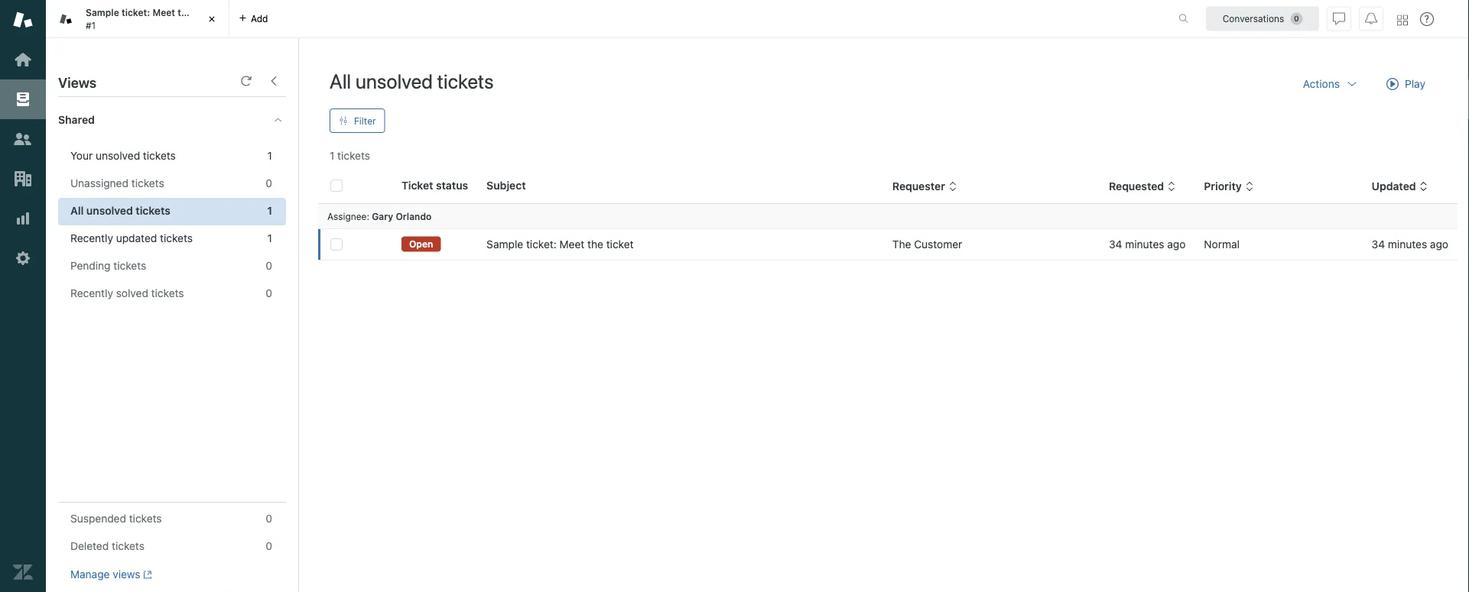 Task type: vqa. For each thing, say whether or not it's contained in the screenshot.
ticket: to the top
yes



Task type: locate. For each thing, give the bounding box(es) containing it.
34 minutes ago
[[1109, 238, 1186, 251], [1372, 238, 1449, 251]]

customer
[[914, 238, 963, 251]]

all unsolved tickets
[[330, 69, 494, 93], [70, 205, 171, 217]]

ticket inside sample ticket: meet the ticket #1
[[195, 7, 220, 18]]

recently solved tickets
[[70, 287, 184, 300]]

get help image
[[1421, 12, 1435, 26]]

1 vertical spatial meet
[[560, 238, 585, 251]]

sample inside sample ticket: meet the ticket #1
[[86, 7, 119, 18]]

updated button
[[1372, 180, 1429, 194]]

34
[[1109, 238, 1123, 251], [1372, 238, 1386, 251]]

0 horizontal spatial the
[[178, 7, 192, 18]]

solved
[[116, 287, 148, 300]]

0 vertical spatial the
[[178, 7, 192, 18]]

1 horizontal spatial ago
[[1431, 238, 1449, 251]]

tabs tab list
[[46, 0, 1163, 38]]

0 horizontal spatial ticket
[[195, 7, 220, 18]]

recently for recently updated tickets
[[70, 232, 113, 245]]

1 horizontal spatial sample
[[487, 238, 523, 251]]

orlando
[[396, 211, 432, 222]]

1 vertical spatial ticket:
[[526, 238, 557, 251]]

priority button
[[1204, 180, 1255, 194]]

zendesk products image
[[1398, 15, 1409, 26]]

priority
[[1204, 180, 1242, 193]]

0 for unassigned tickets
[[266, 177, 272, 190]]

0 horizontal spatial 34
[[1109, 238, 1123, 251]]

34 minutes ago down updated button
[[1372, 238, 1449, 251]]

0 vertical spatial recently
[[70, 232, 113, 245]]

1 0 from the top
[[266, 177, 272, 190]]

minutes down requested button
[[1126, 238, 1165, 251]]

meet for sample ticket: meet the ticket #1
[[153, 7, 175, 18]]

0 horizontal spatial 34 minutes ago
[[1109, 238, 1186, 251]]

1 horizontal spatial the
[[588, 238, 604, 251]]

actions
[[1303, 78, 1340, 90]]

sample ticket: meet the ticket #1
[[86, 7, 220, 31]]

ticket:
[[122, 7, 150, 18], [526, 238, 557, 251]]

unsolved
[[356, 69, 433, 93], [96, 150, 140, 162], [86, 205, 133, 217]]

1 for recently updated tickets
[[268, 232, 272, 245]]

tab containing sample ticket: meet the ticket
[[46, 0, 230, 38]]

1 for all unsolved tickets
[[267, 205, 272, 217]]

meet for sample ticket: meet the ticket
[[560, 238, 585, 251]]

views image
[[13, 90, 33, 109]]

0 vertical spatial ticket:
[[122, 7, 150, 18]]

recently
[[70, 232, 113, 245], [70, 287, 113, 300]]

4 0 from the top
[[266, 513, 272, 526]]

1 vertical spatial unsolved
[[96, 150, 140, 162]]

subject
[[487, 179, 526, 192]]

1 vertical spatial the
[[588, 238, 604, 251]]

2 ago from the left
[[1431, 238, 1449, 251]]

all down unassigned
[[70, 205, 84, 217]]

unsolved up unassigned tickets
[[96, 150, 140, 162]]

pending
[[70, 260, 111, 272]]

add
[[251, 13, 268, 24]]

requester button
[[893, 180, 958, 194]]

all
[[330, 69, 351, 93], [70, 205, 84, 217]]

filter
[[354, 116, 376, 126]]

1 horizontal spatial 34
[[1372, 238, 1386, 251]]

0 horizontal spatial meet
[[153, 7, 175, 18]]

2 vertical spatial unsolved
[[86, 205, 133, 217]]

1 horizontal spatial minutes
[[1389, 238, 1428, 251]]

deleted tickets
[[70, 541, 145, 553]]

0 for suspended tickets
[[266, 513, 272, 526]]

sample down subject
[[487, 238, 523, 251]]

requested
[[1109, 180, 1165, 193]]

0 vertical spatial sample
[[86, 7, 119, 18]]

the
[[178, 7, 192, 18], [588, 238, 604, 251]]

0 for deleted tickets
[[266, 541, 272, 553]]

3 0 from the top
[[266, 287, 272, 300]]

ticket: for sample ticket: meet the ticket
[[526, 238, 557, 251]]

shared button
[[46, 97, 258, 143]]

ticket: inside sample ticket: meet the ticket #1
[[122, 7, 150, 18]]

unsolved up filter
[[356, 69, 433, 93]]

minutes down updated button
[[1389, 238, 1428, 251]]

1 horizontal spatial meet
[[560, 238, 585, 251]]

the for sample ticket: meet the ticket
[[588, 238, 604, 251]]

2 0 from the top
[[266, 260, 272, 272]]

tickets
[[437, 69, 494, 93], [143, 150, 176, 162], [337, 150, 370, 162], [131, 177, 164, 190], [136, 205, 171, 217], [160, 232, 193, 245], [113, 260, 146, 272], [151, 287, 184, 300], [129, 513, 162, 526], [112, 541, 145, 553]]

0 vertical spatial meet
[[153, 7, 175, 18]]

your
[[70, 150, 93, 162]]

meet inside sample ticket: meet the ticket #1
[[153, 7, 175, 18]]

row containing sample ticket: meet the ticket
[[318, 229, 1458, 261]]

ticket
[[195, 7, 220, 18], [607, 238, 634, 251]]

34 down requested
[[1109, 238, 1123, 251]]

1 vertical spatial sample
[[487, 238, 523, 251]]

0 horizontal spatial all unsolved tickets
[[70, 205, 171, 217]]

all unsolved tickets down unassigned tickets
[[70, 205, 171, 217]]

1 horizontal spatial ticket
[[607, 238, 634, 251]]

2 34 from the left
[[1372, 238, 1386, 251]]

recently for recently solved tickets
[[70, 287, 113, 300]]

the inside sample ticket: meet the ticket #1
[[178, 7, 192, 18]]

0 horizontal spatial sample
[[86, 7, 119, 18]]

button displays agent's chat status as invisible. image
[[1334, 13, 1346, 25]]

34 down the updated
[[1372, 238, 1386, 251]]

meet
[[153, 7, 175, 18], [560, 238, 585, 251]]

assignee: gary orlando
[[327, 211, 432, 222]]

unsolved down unassigned tickets
[[86, 205, 133, 217]]

sample for sample ticket: meet the ticket
[[487, 238, 523, 251]]

normal
[[1204, 238, 1240, 251]]

1 recently from the top
[[70, 232, 113, 245]]

all unsolved tickets up filter
[[330, 69, 494, 93]]

0 horizontal spatial minutes
[[1126, 238, 1165, 251]]

1 horizontal spatial 34 minutes ago
[[1372, 238, 1449, 251]]

1 vertical spatial recently
[[70, 287, 113, 300]]

0 horizontal spatial ago
[[1168, 238, 1186, 251]]

meet inside row
[[560, 238, 585, 251]]

2 recently from the top
[[70, 287, 113, 300]]

reporting image
[[13, 209, 33, 229]]

zendesk image
[[13, 563, 33, 583]]

1 horizontal spatial all
[[330, 69, 351, 93]]

1 vertical spatial all unsolved tickets
[[70, 205, 171, 217]]

minutes
[[1126, 238, 1165, 251], [1389, 238, 1428, 251]]

all up filter button
[[330, 69, 351, 93]]

get started image
[[13, 50, 33, 70]]

1 vertical spatial all
[[70, 205, 84, 217]]

sample ticket: meet the ticket
[[487, 238, 634, 251]]

ago
[[1168, 238, 1186, 251], [1431, 238, 1449, 251]]

tab
[[46, 0, 230, 38]]

34 minutes ago down requested button
[[1109, 238, 1186, 251]]

requested button
[[1109, 180, 1177, 194]]

0 horizontal spatial ticket:
[[122, 7, 150, 18]]

recently down pending
[[70, 287, 113, 300]]

sample
[[86, 7, 119, 18], [487, 238, 523, 251]]

1 vertical spatial ticket
[[607, 238, 634, 251]]

row
[[318, 229, 1458, 261]]

0 vertical spatial ticket
[[195, 7, 220, 18]]

1
[[268, 150, 272, 162], [330, 150, 335, 162], [267, 205, 272, 217], [268, 232, 272, 245]]

1 34 minutes ago from the left
[[1109, 238, 1186, 251]]

recently up pending
[[70, 232, 113, 245]]

collapse views pane image
[[268, 75, 280, 87]]

1 horizontal spatial ticket:
[[526, 238, 557, 251]]

sample up the #1
[[86, 7, 119, 18]]

0
[[266, 177, 272, 190], [266, 260, 272, 272], [266, 287, 272, 300], [266, 513, 272, 526], [266, 541, 272, 553]]

#1
[[86, 20, 96, 31]]

5 0 from the top
[[266, 541, 272, 553]]

0 vertical spatial all unsolved tickets
[[330, 69, 494, 93]]



Task type: describe. For each thing, give the bounding box(es) containing it.
ticket: for sample ticket: meet the ticket #1
[[122, 7, 150, 18]]

2 minutes from the left
[[1389, 238, 1428, 251]]

refresh views pane image
[[240, 75, 252, 87]]

pending tickets
[[70, 260, 146, 272]]

0 vertical spatial all
[[330, 69, 351, 93]]

notifications image
[[1366, 13, 1378, 25]]

manage views
[[70, 569, 140, 581]]

updated
[[1372, 180, 1417, 193]]

play button
[[1374, 69, 1439, 99]]

(opens in a new tab) image
[[140, 571, 152, 580]]

ticket for sample ticket: meet the ticket
[[607, 238, 634, 251]]

requester
[[893, 180, 946, 193]]

recently updated tickets
[[70, 232, 193, 245]]

0 for recently solved tickets
[[266, 287, 272, 300]]

unassigned tickets
[[70, 177, 164, 190]]

open
[[409, 239, 433, 250]]

updated
[[116, 232, 157, 245]]

1 tickets
[[330, 150, 370, 162]]

ticket for sample ticket: meet the ticket #1
[[195, 7, 220, 18]]

admin image
[[13, 249, 33, 269]]

the customer
[[893, 238, 963, 251]]

1 for your unsolved tickets
[[268, 150, 272, 162]]

the for sample ticket: meet the ticket #1
[[178, 7, 192, 18]]

views
[[113, 569, 140, 581]]

deleted
[[70, 541, 109, 553]]

unassigned
[[70, 177, 129, 190]]

1 minutes from the left
[[1126, 238, 1165, 251]]

conversations
[[1223, 13, 1285, 24]]

add button
[[230, 0, 277, 37]]

sample ticket: meet the ticket link
[[487, 237, 634, 252]]

zendesk support image
[[13, 10, 33, 30]]

main element
[[0, 0, 46, 593]]

ticket status
[[402, 179, 468, 192]]

conversations button
[[1207, 7, 1320, 31]]

shared heading
[[46, 97, 298, 143]]

ticket
[[402, 179, 433, 192]]

manage views link
[[70, 568, 152, 582]]

suspended tickets
[[70, 513, 162, 526]]

status
[[436, 179, 468, 192]]

1 horizontal spatial all unsolved tickets
[[330, 69, 494, 93]]

0 horizontal spatial all
[[70, 205, 84, 217]]

views
[[58, 74, 96, 91]]

0 for pending tickets
[[266, 260, 272, 272]]

2 34 minutes ago from the left
[[1372, 238, 1449, 251]]

1 ago from the left
[[1168, 238, 1186, 251]]

customers image
[[13, 129, 33, 149]]

play
[[1405, 78, 1426, 90]]

shared
[[58, 114, 95, 126]]

close image
[[204, 11, 220, 27]]

0 vertical spatial unsolved
[[356, 69, 433, 93]]

the
[[893, 238, 912, 251]]

filter button
[[330, 109, 385, 133]]

organizations image
[[13, 169, 33, 189]]

assignee:
[[327, 211, 370, 222]]

manage
[[70, 569, 110, 581]]

gary
[[372, 211, 393, 222]]

your unsolved tickets
[[70, 150, 176, 162]]

suspended
[[70, 513, 126, 526]]

actions button
[[1291, 69, 1371, 99]]

1 34 from the left
[[1109, 238, 1123, 251]]

sample for sample ticket: meet the ticket #1
[[86, 7, 119, 18]]



